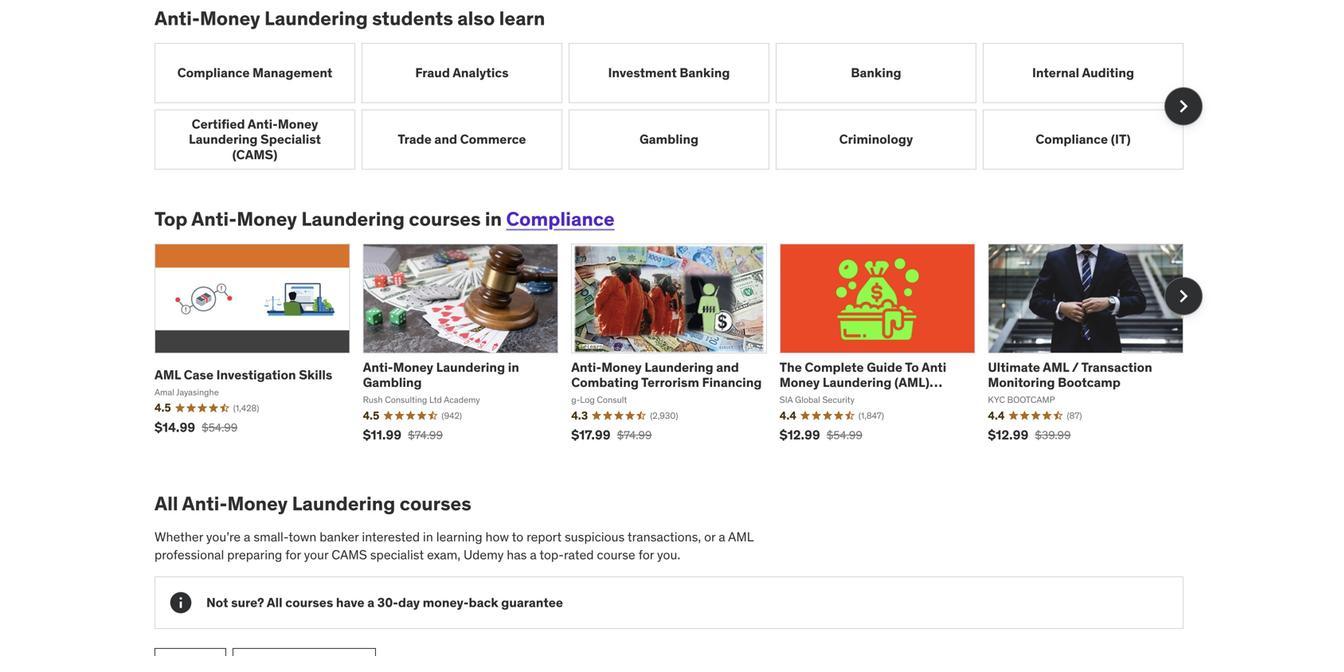 Task type: locate. For each thing, give the bounding box(es) containing it.
certified
[[192, 116, 245, 132]]

1 vertical spatial in
[[508, 359, 519, 376]]

for down town
[[285, 547, 301, 563]]

gambling inside anti-money laundering in gambling
[[363, 375, 422, 391]]

1 carousel element from the top
[[155, 43, 1203, 170]]

0 vertical spatial in
[[485, 207, 502, 231]]

complete
[[805, 359, 864, 376]]

for left you.
[[639, 547, 654, 563]]

aml right 'or'
[[728, 529, 754, 545]]

preparing
[[227, 547, 282, 563]]

banking up the criminology
[[851, 65, 902, 81]]

and
[[435, 131, 457, 148], [717, 359, 739, 376]]

laundering
[[265, 6, 368, 30], [189, 131, 258, 148], [301, 207, 405, 231], [436, 359, 505, 376], [645, 359, 714, 376], [823, 375, 892, 391], [292, 492, 396, 516]]

anti-money laundering in gambling
[[363, 359, 519, 391]]

investigation
[[216, 367, 296, 383]]

1 horizontal spatial and
[[717, 359, 739, 376]]

anti-money laundering in gambling link
[[363, 359, 519, 391]]

1 vertical spatial and
[[717, 359, 739, 376]]

laundering inside certified anti-money laundering specialist (cams)
[[189, 131, 258, 148]]

anti- inside certified anti-money laundering specialist (cams)
[[248, 116, 278, 132]]

carousel element containing compliance management
[[155, 43, 1203, 170]]

2 vertical spatial in
[[423, 529, 433, 545]]

next image
[[1171, 94, 1197, 119], [1171, 284, 1197, 309]]

0 vertical spatial courses
[[409, 207, 481, 231]]

compliance management
[[177, 65, 333, 81]]

has
[[507, 547, 527, 563]]

terrorism
[[641, 375, 700, 391]]

compliance (it)
[[1036, 131, 1131, 148]]

gambling right skills
[[363, 375, 422, 391]]

anti-
[[155, 6, 200, 30], [248, 116, 278, 132], [191, 207, 237, 231], [363, 359, 393, 376], [571, 359, 602, 376], [182, 492, 227, 516]]

aml left case
[[155, 367, 181, 383]]

0 horizontal spatial and
[[435, 131, 457, 148]]

town
[[289, 529, 317, 545]]

investment banking
[[608, 65, 730, 81]]

case
[[184, 367, 214, 383]]

rated
[[564, 547, 594, 563]]

banking right investment
[[680, 65, 730, 81]]

aml
[[1043, 359, 1070, 376], [155, 367, 181, 383], [728, 529, 754, 545]]

1 vertical spatial courses
[[400, 492, 472, 516]]

learn
[[499, 6, 545, 30]]

2 horizontal spatial aml
[[1043, 359, 1070, 376]]

and right terrorism
[[717, 359, 739, 376]]

0 vertical spatial and
[[435, 131, 457, 148]]

1 vertical spatial gambling
[[363, 375, 422, 391]]

2 carousel element from the top
[[155, 244, 1203, 455]]

financing
[[702, 375, 762, 391]]

compliance inside the complete guide to anti money laundering (aml) compliance
[[780, 390, 852, 406]]

30-
[[377, 595, 398, 611]]

next image for anti-money laundering students also learn
[[1171, 94, 1197, 119]]

anti-money laundering and combating terrorism financing link
[[571, 359, 762, 391]]

sure?
[[231, 595, 264, 611]]

for
[[285, 547, 301, 563], [639, 547, 654, 563]]

aml inside the whether you're a small-town banker interested in learning how to report suspicious transactions, or a aml professional preparing for your cams specialist exam, udemy has a top-rated course for you.
[[728, 529, 754, 545]]

and right trade
[[435, 131, 457, 148]]

(aml)
[[895, 375, 930, 391]]

the complete guide to anti money laundering (aml) compliance
[[780, 359, 947, 406]]

ultimate aml / transaction monitoring bootcamp link
[[988, 359, 1153, 391]]

fraud analytics link
[[362, 43, 563, 103]]

transactions,
[[628, 529, 701, 545]]

laundering inside anti-money laundering and combating terrorism financing
[[645, 359, 714, 376]]

money inside anti-money laundering and combating terrorism financing
[[602, 359, 642, 376]]

anti-money laundering students also learn
[[155, 6, 545, 30]]

top anti-money laundering courses in compliance
[[155, 207, 615, 231]]

1 horizontal spatial in
[[485, 207, 502, 231]]

money inside anti-money laundering in gambling
[[393, 359, 434, 376]]

in
[[485, 207, 502, 231], [508, 359, 519, 376], [423, 529, 433, 545]]

1 next image from the top
[[1171, 94, 1197, 119]]

a right 'or'
[[719, 529, 726, 545]]

compliance
[[177, 65, 250, 81], [1036, 131, 1109, 148], [506, 207, 615, 231], [780, 390, 852, 406]]

1 horizontal spatial aml
[[728, 529, 754, 545]]

exam,
[[427, 547, 461, 563]]

trade and commerce
[[398, 131, 526, 148]]

monitoring
[[988, 375, 1055, 391]]

0 vertical spatial gambling
[[640, 131, 699, 148]]

1 horizontal spatial banking
[[851, 65, 902, 81]]

2 horizontal spatial in
[[508, 359, 519, 376]]

banking
[[680, 65, 730, 81], [851, 65, 902, 81]]

1 vertical spatial all
[[267, 595, 283, 611]]

1 vertical spatial next image
[[1171, 284, 1197, 309]]

0 horizontal spatial banking
[[680, 65, 730, 81]]

2 next image from the top
[[1171, 284, 1197, 309]]

trade and commerce link
[[362, 110, 563, 170]]

a
[[244, 529, 251, 545], [719, 529, 726, 545], [530, 547, 537, 563], [368, 595, 375, 611]]

criminology link
[[776, 110, 977, 170]]

carousel element
[[155, 43, 1203, 170], [155, 244, 1203, 455]]

guide
[[867, 359, 903, 376]]

1 horizontal spatial for
[[639, 547, 654, 563]]

1 horizontal spatial gambling
[[640, 131, 699, 148]]

0 horizontal spatial gambling
[[363, 375, 422, 391]]

compliance (it) link
[[983, 110, 1184, 170]]

1 banking from the left
[[680, 65, 730, 81]]

cams
[[332, 547, 367, 563]]

auditing
[[1082, 65, 1135, 81]]

next image for courses in
[[1171, 284, 1197, 309]]

(it)
[[1111, 131, 1131, 148]]

all
[[155, 492, 178, 516], [267, 595, 283, 611]]

money
[[200, 6, 260, 30], [278, 116, 318, 132], [237, 207, 297, 231], [393, 359, 434, 376], [602, 359, 642, 376], [780, 375, 820, 391], [227, 492, 288, 516]]

carousel element containing anti-money laundering in gambling
[[155, 244, 1203, 455]]

top-
[[540, 547, 564, 563]]

udemy
[[464, 547, 504, 563]]

investment
[[608, 65, 677, 81]]

aml left / at the bottom
[[1043, 359, 1070, 376]]

have
[[336, 595, 365, 611]]

aml inside the ultimate aml / transaction monitoring bootcamp
[[1043, 359, 1070, 376]]

courses
[[409, 207, 481, 231], [400, 492, 472, 516], [285, 595, 333, 611]]

gambling down investment banking link
[[640, 131, 699, 148]]

0 horizontal spatial in
[[423, 529, 433, 545]]

1 vertical spatial carousel element
[[155, 244, 1203, 455]]

all up 'whether'
[[155, 492, 178, 516]]

0 horizontal spatial all
[[155, 492, 178, 516]]

and inside 'link'
[[435, 131, 457, 148]]

0 horizontal spatial aml
[[155, 367, 181, 383]]

to
[[512, 529, 524, 545]]

whether you're a small-town banker interested in learning how to report suspicious transactions, or a aml professional preparing for your cams specialist exam, udemy has a top-rated course for you.
[[155, 529, 754, 563]]

not
[[206, 595, 228, 611]]

0 vertical spatial next image
[[1171, 94, 1197, 119]]

all right sure?
[[267, 595, 283, 611]]

0 horizontal spatial for
[[285, 547, 301, 563]]

internal auditing
[[1033, 65, 1135, 81]]

0 vertical spatial carousel element
[[155, 43, 1203, 170]]

internal auditing link
[[983, 43, 1184, 103]]



Task type: describe. For each thing, give the bounding box(es) containing it.
commerce
[[460, 131, 526, 148]]

compliance management link
[[155, 43, 355, 103]]

whether
[[155, 529, 203, 545]]

specialist
[[261, 131, 321, 148]]

suspicious
[[565, 529, 625, 545]]

the
[[780, 359, 802, 376]]

bootcamp
[[1058, 375, 1121, 391]]

a left 30-
[[368, 595, 375, 611]]

in inside the whether you're a small-town banker interested in learning how to report suspicious transactions, or a aml professional preparing for your cams specialist exam, udemy has a top-rated course for you.
[[423, 529, 433, 545]]

how
[[486, 529, 509, 545]]

fraud
[[415, 65, 450, 81]]

aml case investigation skills link
[[155, 367, 333, 383]]

interested
[[362, 529, 420, 545]]

and inside anti-money laundering and combating terrorism financing
[[717, 359, 739, 376]]

2 banking from the left
[[851, 65, 902, 81]]

courses for top anti-money laundering courses in compliance
[[409, 207, 481, 231]]

you're
[[206, 529, 241, 545]]

1 for from the left
[[285, 547, 301, 563]]

internal
[[1033, 65, 1080, 81]]

anti- inside anti-money laundering in gambling
[[363, 359, 393, 376]]

(cams)
[[232, 147, 278, 163]]

banking link
[[776, 43, 977, 103]]

the complete guide to anti money laundering (aml) compliance link
[[780, 359, 947, 406]]

report
[[527, 529, 562, 545]]

analytics
[[453, 65, 509, 81]]

combating
[[571, 375, 639, 391]]

anti- inside anti-money laundering and combating terrorism financing
[[571, 359, 602, 376]]

compliance link
[[506, 207, 615, 231]]

course
[[597, 547, 636, 563]]

anti
[[922, 359, 947, 376]]

carousel element for anti-money laundering students also learn
[[155, 43, 1203, 170]]

laundering inside the complete guide to anti money laundering (aml) compliance
[[823, 375, 892, 391]]

not sure? all courses have a 30-day money-back guarantee
[[206, 595, 563, 611]]

ultimate aml / transaction monitoring bootcamp
[[988, 359, 1153, 391]]

transaction
[[1082, 359, 1153, 376]]

anti-money laundering and combating terrorism financing
[[571, 359, 762, 391]]

all anti-money laundering courses
[[155, 492, 472, 516]]

you.
[[657, 547, 681, 563]]

top
[[155, 207, 188, 231]]

laundering inside anti-money laundering in gambling
[[436, 359, 505, 376]]

investment banking link
[[569, 43, 770, 103]]

money inside certified anti-money laundering specialist (cams)
[[278, 116, 318, 132]]

guarantee
[[501, 595, 563, 611]]

or
[[704, 529, 716, 545]]

specialist
[[370, 547, 424, 563]]

carousel element for courses in
[[155, 244, 1203, 455]]

money inside the complete guide to anti money laundering (aml) compliance
[[780, 375, 820, 391]]

learning
[[436, 529, 483, 545]]

/
[[1072, 359, 1079, 376]]

professional
[[155, 547, 224, 563]]

in inside anti-money laundering in gambling
[[508, 359, 519, 376]]

certified anti-money laundering specialist (cams)
[[189, 116, 321, 163]]

money-
[[423, 595, 469, 611]]

also
[[458, 6, 495, 30]]

0 vertical spatial all
[[155, 492, 178, 516]]

2 vertical spatial courses
[[285, 595, 333, 611]]

certified anti-money laundering specialist (cams) link
[[155, 110, 355, 170]]

management
[[253, 65, 333, 81]]

day
[[398, 595, 420, 611]]

aml case investigation skills
[[155, 367, 333, 383]]

small-
[[254, 529, 289, 545]]

1 horizontal spatial all
[[267, 595, 283, 611]]

back
[[469, 595, 499, 611]]

a up "preparing"
[[244, 529, 251, 545]]

skills
[[299, 367, 333, 383]]

courses for all anti-money laundering courses
[[400, 492, 472, 516]]

banker
[[320, 529, 359, 545]]

students
[[372, 6, 453, 30]]

your
[[304, 547, 329, 563]]

ultimate
[[988, 359, 1041, 376]]

criminology
[[840, 131, 913, 148]]

gambling link
[[569, 110, 770, 170]]

fraud analytics
[[415, 65, 509, 81]]

to
[[905, 359, 919, 376]]

a right has
[[530, 547, 537, 563]]

trade
[[398, 131, 432, 148]]

2 for from the left
[[639, 547, 654, 563]]



Task type: vqa. For each thing, say whether or not it's contained in the screenshot.
on
no



